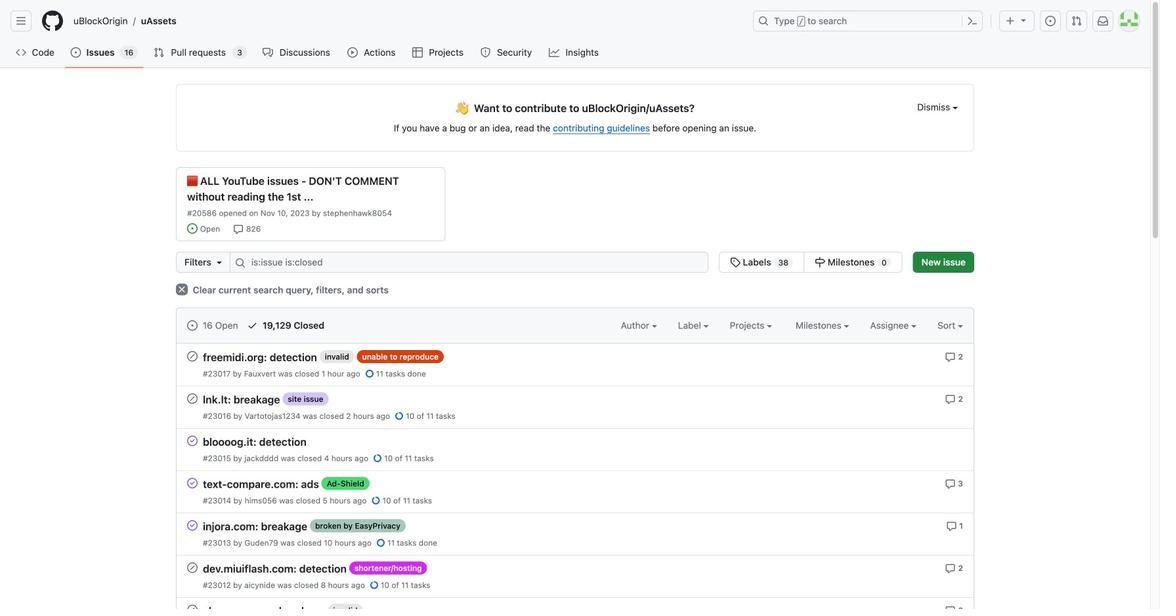 Task type: describe. For each thing, give the bounding box(es) containing it.
comment discussion image
[[263, 47, 273, 58]]

issue element
[[719, 252, 903, 273]]

0 horizontal spatial issue opened image
[[187, 224, 198, 234]]

Issues search field
[[230, 252, 708, 273]]

3 closed issue element from the top
[[187, 521, 198, 531]]

1 closed as not planned issue element from the top
[[187, 351, 198, 362]]

closed as not planned issue image for second closed as not planned issue element from the top of the page
[[187, 394, 198, 404]]

Search all issues text field
[[230, 252, 708, 273]]

2 closed as not planned issue element from the top
[[187, 394, 198, 404]]

0 horizontal spatial issue opened image
[[71, 47, 81, 58]]

table image
[[412, 47, 423, 58]]

plus image
[[1005, 16, 1016, 26]]

comment image for closed as not planned issue icon
[[945, 564, 956, 575]]

label image
[[704, 326, 709, 328]]

0 vertical spatial issue opened image
[[1045, 16, 1056, 26]]

triangle down image
[[1018, 15, 1029, 25]]

milestone image
[[815, 257, 825, 268]]

2 closed issue image from the top
[[187, 479, 198, 489]]

notifications image
[[1098, 16, 1108, 26]]

comment image for closed as not planned issue image related to second closed as not planned issue element from the top of the page
[[945, 395, 956, 405]]

check image
[[247, 321, 258, 331]]

1 closed issue image from the top
[[187, 436, 198, 447]]

3 closed as not planned issue element from the top
[[187, 563, 198, 574]]

1 vertical spatial git pull request image
[[154, 47, 164, 58]]

author image
[[652, 326, 657, 328]]



Task type: vqa. For each thing, say whether or not it's contained in the screenshot.
8th Open issue element from the top of the page
no



Task type: locate. For each thing, give the bounding box(es) containing it.
2 closed issue element from the top
[[187, 478, 198, 489]]

1 closed as not planned issue image from the top
[[187, 352, 198, 362]]

assignees image
[[911, 326, 917, 328]]

issue opened image
[[1045, 16, 1056, 26], [187, 224, 198, 234]]

closed as not planned issue element
[[187, 351, 198, 362], [187, 394, 198, 404], [187, 563, 198, 574], [187, 605, 198, 610]]

1 horizontal spatial issue opened image
[[1045, 16, 1056, 26]]

None search field
[[176, 252, 903, 273]]

play image
[[347, 47, 358, 58]]

1 vertical spatial closed as not planned issue image
[[187, 394, 198, 404]]

code image
[[16, 47, 26, 58]]

closed as not planned issue image for 1st closed as not planned issue element
[[187, 352, 198, 362]]

issue opened image right triangle down icon
[[1045, 16, 1056, 26]]

2 closed as not planned issue image from the top
[[187, 394, 198, 404]]

1 vertical spatial issue opened image
[[187, 321, 198, 331]]

graph image
[[549, 47, 559, 58]]

comment image
[[233, 224, 244, 235], [945, 352, 956, 363], [945, 480, 956, 490], [946, 522, 957, 532]]

closed issue element
[[187, 436, 198, 447], [187, 478, 198, 489], [187, 521, 198, 531]]

1 comment image from the top
[[945, 395, 956, 405]]

tag image
[[730, 257, 740, 268]]

1 horizontal spatial git pull request image
[[1072, 16, 1082, 26]]

closed issue image
[[187, 521, 198, 531]]

0 vertical spatial closed issue element
[[187, 436, 198, 447]]

issue opened image
[[71, 47, 81, 58], [187, 321, 198, 331]]

0 vertical spatial closed issue image
[[187, 436, 198, 447]]

issue opened image down "x" icon
[[187, 321, 198, 331]]

triangle down image
[[214, 257, 224, 268]]

1 horizontal spatial issue opened image
[[187, 321, 198, 331]]

1 closed issue element from the top
[[187, 436, 198, 447]]

3 closed as not planned issue image from the top
[[187, 606, 198, 610]]

0 horizontal spatial git pull request image
[[154, 47, 164, 58]]

0 vertical spatial issue opened image
[[71, 47, 81, 58]]

3 comment image from the top
[[945, 607, 956, 610]]

2 vertical spatial closed issue element
[[187, 521, 198, 531]]

0 vertical spatial git pull request image
[[1072, 16, 1082, 26]]

issue opened image up "x" icon
[[187, 224, 198, 234]]

closed as not planned issue image
[[187, 563, 198, 574]]

closed as not planned issue image for 1st closed as not planned issue element from the bottom
[[187, 606, 198, 610]]

closed as not planned issue image
[[187, 352, 198, 362], [187, 394, 198, 404], [187, 606, 198, 610]]

homepage image
[[42, 11, 63, 32]]

x image
[[176, 284, 188, 296]]

search image
[[235, 258, 245, 269]]

command palette image
[[967, 16, 978, 26]]

0 vertical spatial closed as not planned issue image
[[187, 352, 198, 362]]

2 vertical spatial comment image
[[945, 607, 956, 610]]

0 vertical spatial comment image
[[945, 395, 956, 405]]

1 vertical spatial issue opened image
[[187, 224, 198, 234]]

1 vertical spatial comment image
[[945, 564, 956, 575]]

2 comment image from the top
[[945, 564, 956, 575]]

git pull request image
[[1072, 16, 1082, 26], [154, 47, 164, 58]]

closed issue image
[[187, 436, 198, 447], [187, 479, 198, 489]]

shield image
[[480, 47, 491, 58]]

1 vertical spatial closed issue image
[[187, 479, 198, 489]]

issue opened image right the "code" image
[[71, 47, 81, 58]]

4 closed as not planned issue element from the top
[[187, 605, 198, 610]]

comment image
[[945, 395, 956, 405], [945, 564, 956, 575], [945, 607, 956, 610]]

list
[[68, 11, 745, 32]]

2 vertical spatial closed as not planned issue image
[[187, 606, 198, 610]]

1 vertical spatial closed issue element
[[187, 478, 198, 489]]



